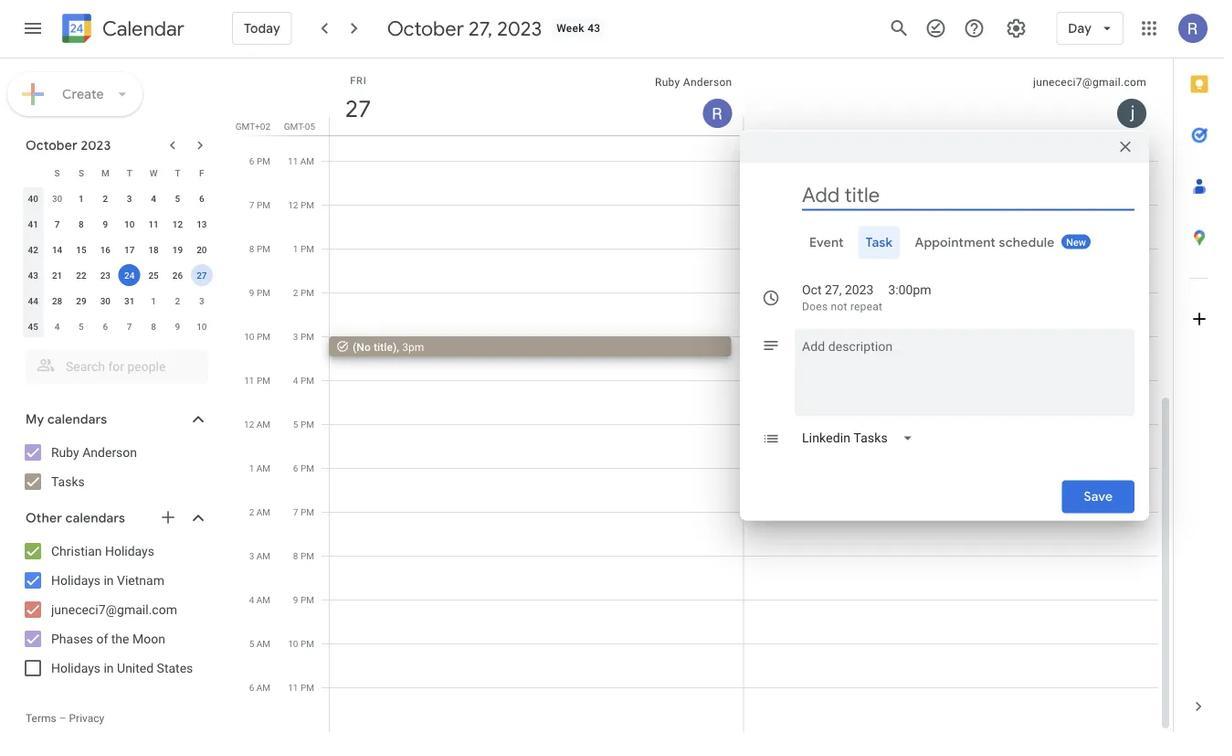 Task type: locate. For each thing, give the bounding box(es) containing it.
0 horizontal spatial junececi7@gmail.com
[[51, 602, 177, 617]]

1 am
[[249, 463, 271, 474]]

0 vertical spatial 2023
[[498, 16, 542, 41]]

2 s from the left
[[79, 167, 84, 178]]

1 vertical spatial in
[[104, 660, 114, 676]]

11 up 12 am in the bottom of the page
[[244, 375, 255, 386]]

20 element
[[191, 239, 213, 261]]

row containing (no title)
[[322, 0, 1159, 732]]

7 pm
[[249, 199, 271, 210], [293, 506, 314, 517]]

1 vertical spatial 27
[[197, 270, 207, 281]]

1 vertical spatial calendars
[[65, 510, 125, 527]]

9 right november 8 element
[[175, 321, 180, 332]]

0 vertical spatial calendars
[[47, 411, 107, 428]]

row containing s
[[21, 160, 214, 186]]

november 2 element
[[167, 290, 189, 312]]

schedule
[[1000, 234, 1055, 251]]

2023 up repeat
[[846, 282, 874, 298]]

0 horizontal spatial ruby anderson
[[51, 445, 137, 460]]

november 5 element
[[70, 315, 92, 337]]

21 element
[[46, 264, 68, 286]]

(no
[[353, 341, 371, 353]]

2 t from the left
[[175, 167, 181, 178]]

8 right november 7 element
[[151, 321, 156, 332]]

8 right 20 element
[[249, 243, 255, 254]]

pm left 3 pm
[[257, 331, 271, 342]]

create
[[62, 86, 104, 102]]

26 element
[[167, 264, 189, 286]]

3 up 4 pm
[[293, 331, 298, 342]]

1 vertical spatial 2023
[[81, 137, 111, 154]]

2023 up m
[[81, 137, 111, 154]]

row containing 40
[[21, 186, 214, 211]]

19
[[173, 244, 183, 255]]

10
[[124, 218, 135, 229], [197, 321, 207, 332], [244, 331, 255, 342], [288, 638, 298, 649]]

0 horizontal spatial 9 pm
[[249, 287, 271, 298]]

am down 1 am
[[257, 506, 271, 517]]

october 27, 2023
[[387, 16, 542, 41]]

task button
[[859, 226, 901, 259]]

new element
[[1062, 234, 1091, 249]]

1 in from the top
[[104, 573, 114, 588]]

6 right 1 am
[[293, 463, 298, 474]]

pm up 5 pm
[[301, 375, 314, 386]]

Search for people text field
[[37, 350, 197, 383]]

0 vertical spatial 27,
[[469, 16, 493, 41]]

12 right 11 element
[[173, 218, 183, 229]]

1 for 1 pm
[[293, 243, 298, 254]]

row group
[[21, 186, 214, 339]]

am down the 5 am
[[257, 682, 271, 693]]

phases of the moon
[[51, 631, 165, 646]]

31
[[124, 295, 135, 306]]

day
[[1069, 20, 1092, 37]]

43 left "21"
[[28, 270, 38, 281]]

am for 11 am
[[301, 155, 314, 166]]

1 vertical spatial ruby anderson
[[51, 445, 137, 460]]

calendar element
[[59, 10, 185, 50]]

1 vertical spatial 12
[[173, 218, 183, 229]]

0 horizontal spatial t
[[127, 167, 132, 178]]

am for 3 am
[[257, 550, 271, 561]]

anderson
[[684, 76, 733, 89], [82, 445, 137, 460]]

1 horizontal spatial 27,
[[825, 282, 842, 298]]

ruby anderson inside my calendars list
[[51, 445, 137, 460]]

None field
[[795, 422, 929, 455]]

22 element
[[70, 264, 92, 286]]

7 pm left 12 pm in the left top of the page
[[249, 199, 271, 210]]

18
[[148, 244, 159, 255]]

1 vertical spatial 9 pm
[[293, 594, 314, 605]]

43 inside row group
[[28, 270, 38, 281]]

10 pm left 3 pm
[[244, 331, 271, 342]]

12 inside 'element'
[[173, 218, 183, 229]]

8 pm left 1 pm
[[249, 243, 271, 254]]

8 pm
[[249, 243, 271, 254], [293, 550, 314, 561]]

1 horizontal spatial 43
[[588, 22, 601, 35]]

0 vertical spatial anderson
[[684, 76, 733, 89]]

10 pm
[[244, 331, 271, 342], [288, 638, 314, 649]]

12 for 12
[[173, 218, 183, 229]]

1 cell from the left
[[329, 0, 745, 732]]

0 horizontal spatial 2023
[[81, 137, 111, 154]]

1 vertical spatial anderson
[[82, 445, 137, 460]]

row group containing 40
[[21, 186, 214, 339]]

6 pm
[[249, 155, 271, 166], [293, 463, 314, 474]]

1 vertical spatial 8 pm
[[293, 550, 314, 561]]

pm left 1 pm
[[257, 243, 271, 254]]

0 horizontal spatial 43
[[28, 270, 38, 281]]

holidays up vietnam
[[105, 543, 154, 559]]

0 vertical spatial ruby
[[655, 76, 681, 89]]

1 down 12 pm in the left top of the page
[[293, 243, 298, 254]]

0 horizontal spatial 7 pm
[[249, 199, 271, 210]]

october for october 2023
[[26, 137, 78, 154]]

1 horizontal spatial junececi7@gmail.com
[[1034, 76, 1147, 89]]

1 horizontal spatial 30
[[100, 295, 111, 306]]

day button
[[1057, 6, 1124, 50]]

fri 27
[[344, 75, 370, 124]]

anderson inside 27 column header
[[684, 76, 733, 89]]

row
[[322, 0, 1159, 732], [21, 160, 214, 186], [21, 186, 214, 211], [21, 211, 214, 237], [21, 237, 214, 262], [21, 262, 214, 288], [21, 288, 214, 314], [21, 314, 214, 339]]

1 horizontal spatial ruby
[[655, 76, 681, 89]]

2 up 3 pm
[[293, 287, 298, 298]]

0 vertical spatial 43
[[588, 22, 601, 35]]

1 horizontal spatial 10 pm
[[288, 638, 314, 649]]

21
[[52, 270, 62, 281]]

1 vertical spatial ruby
[[51, 445, 79, 460]]

15
[[76, 244, 86, 255]]

2 vertical spatial holidays
[[51, 660, 101, 676]]

1 t from the left
[[127, 167, 132, 178]]

27, up 27 column header
[[469, 16, 493, 41]]

pm down gmt+02
[[257, 155, 271, 166]]

2023 for oct 27, 2023
[[846, 282, 874, 298]]

05
[[305, 121, 315, 132]]

0 horizontal spatial 10 pm
[[244, 331, 271, 342]]

junececi7@gmail.com column header
[[744, 59, 1159, 135]]

am up 6 am
[[257, 638, 271, 649]]

am down "05"
[[301, 155, 314, 166]]

0 horizontal spatial 12
[[173, 218, 183, 229]]

0 horizontal spatial 8 pm
[[249, 243, 271, 254]]

1 s from the left
[[54, 167, 60, 178]]

5 up 12 'element'
[[175, 193, 180, 204]]

pm right the 5 am
[[301, 638, 314, 649]]

9 pm right 4 am
[[293, 594, 314, 605]]

1 vertical spatial 10 pm
[[288, 638, 314, 649]]

9 right november 3 element
[[249, 287, 255, 298]]

am up 4 am
[[257, 550, 271, 561]]

2 for 2 am
[[249, 506, 254, 517]]

0 horizontal spatial s
[[54, 167, 60, 178]]

6 pm down 5 pm
[[293, 463, 314, 474]]

0 horizontal spatial ruby
[[51, 445, 79, 460]]

junececi7@gmail.com down 'day' dropdown button
[[1034, 76, 1147, 89]]

3
[[127, 193, 132, 204], [199, 295, 204, 306], [293, 331, 298, 342], [249, 550, 254, 561]]

1 horizontal spatial anderson
[[684, 76, 733, 89]]

ruby anderson inside 27 column header
[[655, 76, 733, 89]]

ruby anderson
[[655, 76, 733, 89], [51, 445, 137, 460]]

12 element
[[167, 213, 189, 235]]

9
[[103, 218, 108, 229], [249, 287, 255, 298], [175, 321, 180, 332], [293, 594, 298, 605]]

1 vertical spatial 11 pm
[[288, 682, 314, 693]]

7 pm right 2 am
[[293, 506, 314, 517]]

3:00pm
[[889, 282, 932, 298]]

0 horizontal spatial anderson
[[82, 445, 137, 460]]

1 vertical spatial holidays
[[51, 573, 101, 588]]

2 down m
[[103, 193, 108, 204]]

27, up the 'not'
[[825, 282, 842, 298]]

1 down 12 am in the bottom of the page
[[249, 463, 254, 474]]

24, today element
[[119, 264, 140, 286]]

1 horizontal spatial 12
[[244, 419, 254, 430]]

6 right november 5 'element'
[[103, 321, 108, 332]]

9 left 10 element
[[103, 218, 108, 229]]

2 horizontal spatial 12
[[288, 199, 298, 210]]

11 right 10 element
[[148, 218, 159, 229]]

0 vertical spatial junececi7@gmail.com
[[1034, 76, 1147, 89]]

3 for 3 pm
[[293, 331, 298, 342]]

27
[[344, 94, 370, 124], [197, 270, 207, 281]]

junececi7@gmail.com
[[1034, 76, 1147, 89], [51, 602, 177, 617]]

0 horizontal spatial 30
[[52, 193, 62, 204]]

november 1 element
[[143, 290, 165, 312]]

holidays for holidays in vietnam
[[51, 573, 101, 588]]

oct
[[803, 282, 822, 298]]

am left 5 pm
[[257, 419, 271, 430]]

27 down fri
[[344, 94, 370, 124]]

43 right week
[[588, 22, 601, 35]]

t
[[127, 167, 132, 178], [175, 167, 181, 178]]

43
[[588, 22, 601, 35], [28, 270, 38, 281]]

1 horizontal spatial ruby anderson
[[655, 76, 733, 89]]

8
[[79, 218, 84, 229], [249, 243, 255, 254], [151, 321, 156, 332], [293, 550, 298, 561]]

10 right november 10 element
[[244, 331, 255, 342]]

19 element
[[167, 239, 189, 261]]

17
[[124, 244, 135, 255]]

pm right 6 am
[[301, 682, 314, 693]]

1 vertical spatial october
[[26, 137, 78, 154]]

1 horizontal spatial tab list
[[1175, 59, 1225, 681]]

holidays down christian
[[51, 573, 101, 588]]

3pm
[[402, 341, 425, 353]]

12 down 11 am
[[288, 199, 298, 210]]

2 horizontal spatial 2023
[[846, 282, 874, 298]]

(no title) , 3pm
[[353, 341, 425, 353]]

september 30 element
[[46, 187, 68, 209]]

november 8 element
[[143, 315, 165, 337]]

12 am
[[244, 419, 271, 430]]

5 right 12 am in the bottom of the page
[[293, 419, 298, 430]]

7 right 2 am
[[293, 506, 298, 517]]

not
[[831, 300, 848, 313]]

am
[[301, 155, 314, 166], [257, 419, 271, 430], [257, 463, 271, 474], [257, 506, 271, 517], [257, 550, 271, 561], [257, 594, 271, 605], [257, 638, 271, 649], [257, 682, 271, 693]]

1 horizontal spatial 27
[[344, 94, 370, 124]]

3 for 3 am
[[249, 550, 254, 561]]

11 pm up 12 am in the bottom of the page
[[244, 375, 271, 386]]

0 vertical spatial ruby anderson
[[655, 76, 733, 89]]

1 vertical spatial 43
[[28, 270, 38, 281]]

5 inside 'element'
[[79, 321, 84, 332]]

3 up 10 element
[[127, 193, 132, 204]]

my calendars list
[[4, 438, 227, 496]]

0 vertical spatial 9 pm
[[249, 287, 271, 298]]

cell
[[329, 0, 745, 732], [745, 0, 1159, 732]]

6 pm down gmt+02
[[249, 155, 271, 166]]

calendars up christian holidays
[[65, 510, 125, 527]]

t right m
[[127, 167, 132, 178]]

0 vertical spatial 11 pm
[[244, 375, 271, 386]]

am for 12 am
[[257, 419, 271, 430]]

2 vertical spatial 12
[[244, 419, 254, 430]]

1 horizontal spatial s
[[79, 167, 84, 178]]

other calendars list
[[4, 537, 227, 683]]

settings menu image
[[1006, 17, 1028, 39]]

30 for 30 element
[[100, 295, 111, 306]]

anderson inside my calendars list
[[82, 445, 137, 460]]

9 pm left 2 pm
[[249, 287, 271, 298]]

1 vertical spatial junececi7@gmail.com
[[51, 602, 177, 617]]

11 pm
[[244, 375, 271, 386], [288, 682, 314, 693]]

1 horizontal spatial october
[[387, 16, 464, 41]]

in for united
[[104, 660, 114, 676]]

am down 3 am
[[257, 594, 271, 605]]

row group inside october 2023 grid
[[21, 186, 214, 339]]

0 horizontal spatial october
[[26, 137, 78, 154]]

Add title text field
[[803, 181, 1135, 209]]

27,
[[469, 16, 493, 41], [825, 282, 842, 298]]

1 horizontal spatial 7 pm
[[293, 506, 314, 517]]

1 horizontal spatial t
[[175, 167, 181, 178]]

s left m
[[79, 167, 84, 178]]

t right w at the left top
[[175, 167, 181, 178]]

today
[[244, 20, 280, 37]]

11 element
[[143, 213, 165, 235]]

4 for 4 pm
[[293, 375, 298, 386]]

in
[[104, 573, 114, 588], [104, 660, 114, 676]]

4 left november 5 'element'
[[55, 321, 60, 332]]

in down christian holidays
[[104, 573, 114, 588]]

am for 4 am
[[257, 594, 271, 605]]

tab list
[[1175, 59, 1225, 681], [755, 226, 1135, 259]]

0 vertical spatial 30
[[52, 193, 62, 204]]

pm right 3 am
[[301, 550, 314, 561]]

–
[[59, 712, 66, 725]]

1 vertical spatial 27,
[[825, 282, 842, 298]]

1 horizontal spatial 2023
[[498, 16, 542, 41]]

0 vertical spatial 10 pm
[[244, 331, 271, 342]]

holidays
[[105, 543, 154, 559], [51, 573, 101, 588], [51, 660, 101, 676]]

0 vertical spatial 27
[[344, 94, 370, 124]]

main drawer image
[[22, 17, 44, 39]]

0 horizontal spatial 11 pm
[[244, 375, 271, 386]]

4 down 3 pm
[[293, 375, 298, 386]]

12 pm
[[288, 199, 314, 210]]

s up september 30 element
[[54, 167, 60, 178]]

1 vertical spatial 30
[[100, 295, 111, 306]]

29 element
[[70, 290, 92, 312]]

calendars
[[47, 411, 107, 428], [65, 510, 125, 527]]

0 vertical spatial 6 pm
[[249, 155, 271, 166]]

2 in from the top
[[104, 660, 114, 676]]

6 down the 5 am
[[249, 682, 254, 693]]

1 vertical spatial 7 pm
[[293, 506, 314, 517]]

gmt+02
[[236, 121, 271, 132]]

1 horizontal spatial 6 pm
[[293, 463, 314, 474]]

pm left 12 pm in the left top of the page
[[257, 199, 271, 210]]

0 horizontal spatial tab list
[[755, 226, 1135, 259]]

0 vertical spatial in
[[104, 573, 114, 588]]

5 up 6 am
[[249, 638, 254, 649]]

4 up 11 element
[[151, 193, 156, 204]]

30 right "40"
[[52, 193, 62, 204]]

8 pm right 3 am
[[293, 550, 314, 561]]

2023
[[498, 16, 542, 41], [81, 137, 111, 154], [846, 282, 874, 298]]

october
[[387, 16, 464, 41], [26, 137, 78, 154]]

friday, october 27 element
[[337, 88, 379, 130]]

10 pm right the 5 am
[[288, 638, 314, 649]]

3 right november 2 element
[[199, 295, 204, 306]]

7
[[249, 199, 255, 210], [55, 218, 60, 229], [127, 321, 132, 332], [293, 506, 298, 517]]

9 pm
[[249, 287, 271, 298], [293, 594, 314, 605]]

0 vertical spatial 12
[[288, 199, 298, 210]]

calendars for other calendars
[[65, 510, 125, 527]]

24 cell
[[117, 262, 142, 288]]

terms – privacy
[[26, 712, 104, 725]]

0 vertical spatial october
[[387, 16, 464, 41]]

row containing 43
[[21, 262, 214, 288]]

junececi7@gmail.com up phases of the moon
[[51, 602, 177, 617]]

states
[[157, 660, 193, 676]]

does
[[803, 300, 828, 313]]

1
[[79, 193, 84, 204], [293, 243, 298, 254], [151, 295, 156, 306], [249, 463, 254, 474]]

2 down 1 am
[[249, 506, 254, 517]]

2
[[103, 193, 108, 204], [293, 287, 298, 298], [175, 295, 180, 306], [249, 506, 254, 517]]

28
[[52, 295, 62, 306]]

2 vertical spatial 2023
[[846, 282, 874, 298]]

1 right 31 element on the left top of the page
[[151, 295, 156, 306]]

junececi7@gmail.com inside other calendars list
[[51, 602, 177, 617]]

4
[[151, 193, 156, 204], [55, 321, 60, 332], [293, 375, 298, 386], [249, 594, 254, 605]]

27 right 26 element
[[197, 270, 207, 281]]

30 right 29 element
[[100, 295, 111, 306]]

week
[[557, 22, 585, 35]]

2023 left week
[[498, 16, 542, 41]]

3 up 4 am
[[249, 550, 254, 561]]

november 3 element
[[191, 290, 213, 312]]

3 for november 3 element
[[199, 295, 204, 306]]

0 horizontal spatial 27,
[[469, 16, 493, 41]]

5 right 'november 4' element at left top
[[79, 321, 84, 332]]

5
[[175, 193, 180, 204], [79, 321, 84, 332], [293, 419, 298, 430], [249, 638, 254, 649]]

november 4 element
[[46, 315, 68, 337]]

10 right the 5 am
[[288, 638, 298, 649]]

2 right november 1 element on the left
[[175, 295, 180, 306]]

None search field
[[0, 343, 227, 383]]

22
[[76, 270, 86, 281]]

0 vertical spatial 8 pm
[[249, 243, 271, 254]]

am up 2 am
[[257, 463, 271, 474]]

0 horizontal spatial 27
[[197, 270, 207, 281]]

45
[[28, 321, 38, 332]]

row containing 45
[[21, 314, 214, 339]]



Task type: describe. For each thing, give the bounding box(es) containing it.
of
[[96, 631, 108, 646]]

christian
[[51, 543, 102, 559]]

event button
[[803, 226, 852, 259]]

privacy link
[[69, 712, 104, 725]]

16 element
[[94, 239, 116, 261]]

november 7 element
[[119, 315, 140, 337]]

5 for 5 pm
[[293, 419, 298, 430]]

5 pm
[[293, 419, 314, 430]]

my
[[26, 411, 44, 428]]

pm right 4 am
[[301, 594, 314, 605]]

new
[[1067, 237, 1087, 248]]

7 right 41
[[55, 218, 60, 229]]

42
[[28, 244, 38, 255]]

united
[[117, 660, 154, 676]]

9 inside november 9 element
[[175, 321, 180, 332]]

13
[[197, 218, 207, 229]]

17 element
[[119, 239, 140, 261]]

25 element
[[143, 264, 165, 286]]

ruby inside 27 column header
[[655, 76, 681, 89]]

calendar heading
[[99, 16, 185, 42]]

0 vertical spatial 7 pm
[[249, 199, 271, 210]]

7 right november 6 'element'
[[127, 321, 132, 332]]

pm up 3 pm
[[301, 287, 314, 298]]

7 left 12 pm in the left top of the page
[[249, 199, 255, 210]]

10 element
[[119, 213, 140, 235]]

event
[[810, 234, 844, 251]]

1 horizontal spatial 9 pm
[[293, 594, 314, 605]]

1 horizontal spatial 11 pm
[[288, 682, 314, 693]]

18 element
[[143, 239, 165, 261]]

appointment schedule
[[915, 234, 1055, 251]]

14 element
[[46, 239, 68, 261]]

am for 6 am
[[257, 682, 271, 693]]

pm up 2 pm
[[301, 243, 314, 254]]

pm left 2 pm
[[257, 287, 271, 298]]

15 element
[[70, 239, 92, 261]]

2 am
[[249, 506, 271, 517]]

13 element
[[191, 213, 213, 235]]

does not repeat
[[803, 300, 883, 313]]

44
[[28, 295, 38, 306]]

my calendars button
[[4, 405, 227, 434]]

vietnam
[[117, 573, 165, 588]]

27 cell
[[190, 262, 214, 288]]

other calendars
[[26, 510, 125, 527]]

junececi7@gmail.com inside junececi7@gmail.com column header
[[1034, 76, 1147, 89]]

create button
[[7, 72, 142, 116]]

Add description text field
[[795, 336, 1135, 402]]

6 inside 'element'
[[103, 321, 108, 332]]

my calendars
[[26, 411, 107, 428]]

1 pm
[[293, 243, 314, 254]]

10 left 11 element
[[124, 218, 135, 229]]

27 inside 27 column header
[[344, 94, 370, 124]]

11 am
[[288, 155, 314, 166]]

cell containing (no title)
[[329, 0, 745, 732]]

5 for 5 am
[[249, 638, 254, 649]]

privacy
[[69, 712, 104, 725]]

30 element
[[94, 290, 116, 312]]

terms
[[26, 712, 56, 725]]

add other calendars image
[[159, 508, 177, 527]]

30 for september 30 element
[[52, 193, 62, 204]]

31 element
[[119, 290, 140, 312]]

christian holidays
[[51, 543, 154, 559]]

m
[[101, 167, 109, 178]]

holidays in united states
[[51, 660, 193, 676]]

25
[[148, 270, 159, 281]]

0 horizontal spatial 6 pm
[[249, 155, 271, 166]]

9 right 4 am
[[293, 594, 298, 605]]

12 for 12 pm
[[288, 199, 298, 210]]

1 for 1 am
[[249, 463, 254, 474]]

8 up 15 element
[[79, 218, 84, 229]]

pm left 4 pm
[[257, 375, 271, 386]]

other
[[26, 510, 62, 527]]

2023 for october 27, 2023
[[498, 16, 542, 41]]

moon
[[133, 631, 165, 646]]

27 column header
[[329, 59, 745, 135]]

40
[[28, 193, 38, 204]]

5 am
[[249, 638, 271, 649]]

29
[[76, 295, 86, 306]]

4 pm
[[293, 375, 314, 386]]

5 for november 5 'element'
[[79, 321, 84, 332]]

w
[[150, 167, 158, 178]]

14
[[52, 244, 62, 255]]

in for vietnam
[[104, 573, 114, 588]]

1 right september 30 element
[[79, 193, 84, 204]]

2 cell from the left
[[745, 0, 1159, 732]]

23 element
[[94, 264, 116, 286]]

repeat
[[851, 300, 883, 313]]

appointment
[[915, 234, 996, 251]]

holidays in vietnam
[[51, 573, 165, 588]]

calendars for my calendars
[[47, 411, 107, 428]]

27, for oct
[[825, 282, 842, 298]]

gmt-05
[[284, 121, 315, 132]]

october for october 27, 2023
[[387, 16, 464, 41]]

phases
[[51, 631, 93, 646]]

november 9 element
[[167, 315, 189, 337]]

,
[[397, 341, 400, 353]]

1 horizontal spatial 8 pm
[[293, 550, 314, 561]]

27 inside the 27 element
[[197, 270, 207, 281]]

gmt-
[[284, 121, 305, 132]]

11 inside row
[[148, 218, 159, 229]]

am for 2 am
[[257, 506, 271, 517]]

4 for 'november 4' element at left top
[[55, 321, 60, 332]]

27 grid
[[234, 0, 1174, 732]]

other calendars button
[[4, 504, 227, 533]]

november 6 element
[[94, 315, 116, 337]]

28 element
[[46, 290, 68, 312]]

pm up 4 pm
[[301, 331, 314, 342]]

4 am
[[249, 594, 271, 605]]

row containing 44
[[21, 288, 214, 314]]

11 down gmt-
[[288, 155, 298, 166]]

8 right 3 am
[[293, 550, 298, 561]]

today button
[[232, 6, 292, 50]]

27 element
[[191, 264, 213, 286]]

16
[[100, 244, 111, 255]]

row containing 41
[[21, 211, 214, 237]]

41
[[28, 218, 38, 229]]

calendar
[[102, 16, 185, 42]]

6 down f
[[199, 193, 204, 204]]

fri
[[350, 75, 367, 86]]

holidays for holidays in united states
[[51, 660, 101, 676]]

1 vertical spatial 6 pm
[[293, 463, 314, 474]]

6 am
[[249, 682, 271, 693]]

row containing 42
[[21, 237, 214, 262]]

27, for october
[[469, 16, 493, 41]]

october 2023 grid
[[17, 160, 214, 339]]

6 down gmt+02
[[249, 155, 255, 166]]

october 2023
[[26, 137, 111, 154]]

2 for 2 pm
[[293, 287, 298, 298]]

2 pm
[[293, 287, 314, 298]]

title)
[[374, 341, 397, 353]]

pm up 1 pm
[[301, 199, 314, 210]]

1 for november 1 element on the left
[[151, 295, 156, 306]]

week 43
[[557, 22, 601, 35]]

12 for 12 am
[[244, 419, 254, 430]]

the
[[111, 631, 129, 646]]

pm down 4 pm
[[301, 419, 314, 430]]

26
[[173, 270, 183, 281]]

pm down 5 pm
[[301, 463, 314, 474]]

november 10 element
[[191, 315, 213, 337]]

tab list containing event
[[755, 226, 1135, 259]]

2 for november 2 element
[[175, 295, 180, 306]]

task
[[866, 234, 894, 251]]

11 right 6 am
[[288, 682, 298, 693]]

tasks
[[51, 474, 85, 489]]

4 for 4 am
[[249, 594, 254, 605]]

am for 5 am
[[257, 638, 271, 649]]

24
[[124, 270, 135, 281]]

10 right november 9 element
[[197, 321, 207, 332]]

ruby inside my calendars list
[[51, 445, 79, 460]]

23
[[100, 270, 111, 281]]

f
[[199, 167, 204, 178]]

am for 1 am
[[257, 463, 271, 474]]

pm right 2 am
[[301, 506, 314, 517]]

oct 27, 2023
[[803, 282, 874, 298]]

3 pm
[[293, 331, 314, 342]]

20
[[197, 244, 207, 255]]

0 vertical spatial holidays
[[105, 543, 154, 559]]

terms link
[[26, 712, 56, 725]]

3 am
[[249, 550, 271, 561]]



Task type: vqa. For each thing, say whether or not it's contained in the screenshot.
Show schedule of Bjord Umlaut image
no



